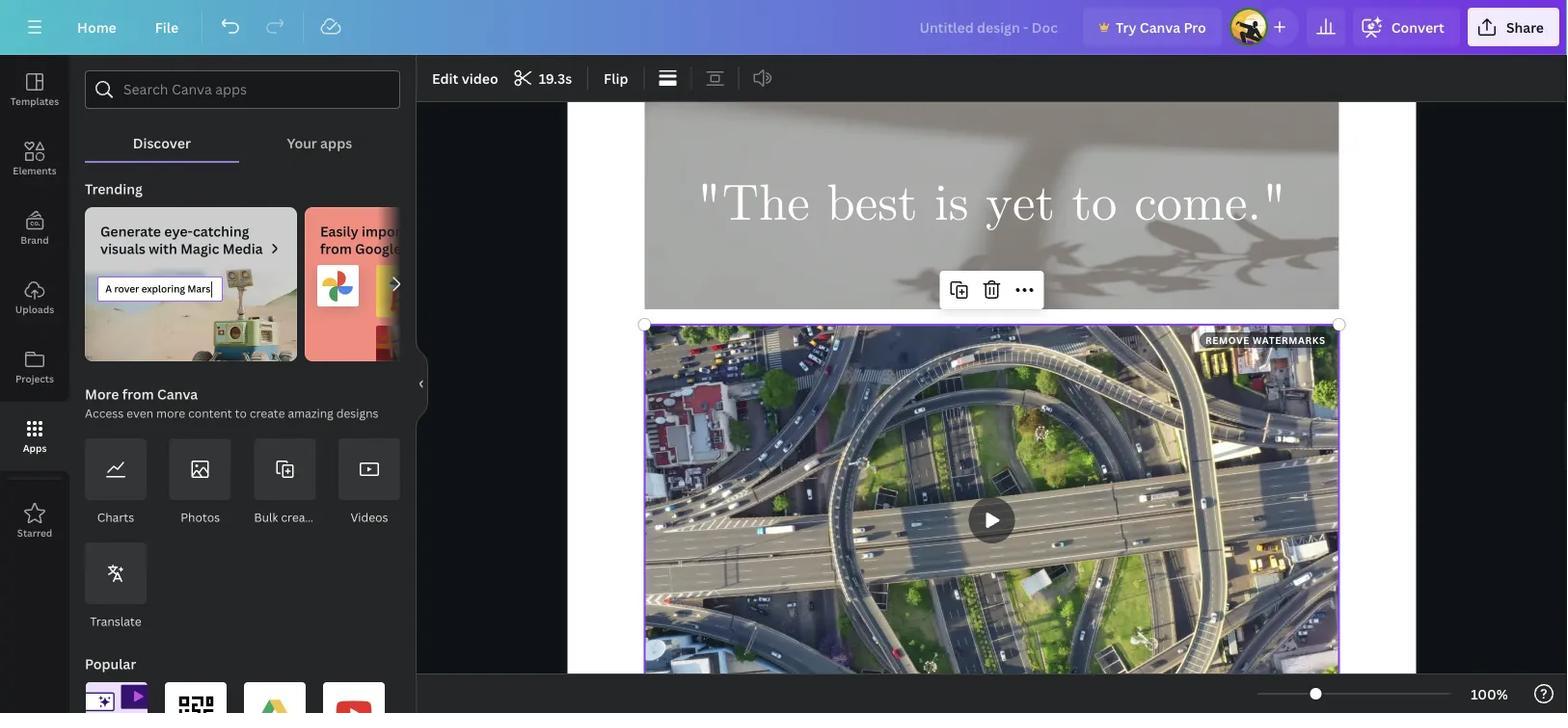 Task type: locate. For each thing, give the bounding box(es) containing it.
1 vertical spatial from
[[122, 385, 154, 404]]

canva
[[1140, 18, 1181, 36], [157, 385, 198, 404]]

0 horizontal spatial canva
[[157, 385, 198, 404]]

best
[[827, 172, 918, 239]]

magic
[[180, 240, 219, 258]]

easily
[[320, 222, 359, 241]]

from
[[320, 240, 352, 258], [122, 385, 154, 404]]

projects
[[15, 372, 54, 385]]

to right content
[[235, 406, 247, 422]]

0 vertical spatial canva
[[1140, 18, 1181, 36]]

bulk create
[[254, 510, 317, 526]]

1 horizontal spatial from
[[320, 240, 352, 258]]

edit video
[[432, 69, 498, 87]]

photos
[[405, 240, 451, 258], [181, 510, 220, 526]]

photos right 'google'
[[405, 240, 451, 258]]

your apps button
[[239, 109, 400, 161]]

1 horizontal spatial photos
[[405, 240, 451, 258]]

hide image
[[416, 338, 428, 431]]

photos inside easily import your images from google photos
[[405, 240, 451, 258]]

to
[[1072, 172, 1118, 239], [235, 406, 247, 422]]

try
[[1116, 18, 1137, 36]]

1 vertical spatial photos
[[181, 510, 220, 526]]

0 vertical spatial from
[[320, 240, 352, 258]]

0 vertical spatial create
[[250, 406, 285, 422]]

from up even
[[122, 385, 154, 404]]

photos inside more from canva element
[[181, 510, 220, 526]]

0 vertical spatial to
[[1072, 172, 1118, 239]]

images
[[443, 222, 489, 241]]

remove watermarks
[[1206, 334, 1326, 347]]

templates button
[[0, 55, 69, 124]]

remove watermarks button
[[1200, 333, 1332, 348]]

discover button
[[85, 109, 239, 161]]

main menu bar
[[0, 0, 1568, 55]]

canva inside more from canva access even more content to create amazing designs
[[157, 385, 198, 404]]

create inside more from canva element
[[281, 510, 317, 526]]

elements
[[13, 164, 57, 177]]

0 vertical spatial photos
[[405, 240, 451, 258]]

import
[[362, 222, 407, 241]]

1 vertical spatial create
[[281, 510, 317, 526]]

bulk
[[254, 510, 278, 526]]

the google photos logo is positioned on the left side. to the right of the logo, there is a grid containing four images. these images display colorful shoes, shirts, or chairs. image
[[305, 265, 517, 362]]

0 horizontal spatial to
[[235, 406, 247, 422]]

videos
[[351, 510, 388, 526]]

amazing
[[288, 406, 334, 422]]

brand button
[[0, 194, 69, 263]]

video
[[462, 69, 498, 87]]

popular
[[85, 655, 136, 674]]

watermarks
[[1253, 334, 1326, 347]]

1 horizontal spatial canva
[[1140, 18, 1181, 36]]

canva right try
[[1140, 18, 1181, 36]]

flip
[[604, 69, 628, 87]]

more
[[156, 406, 185, 422]]

charts
[[97, 510, 134, 526]]

visuals
[[100, 240, 145, 258]]

0 horizontal spatial photos
[[181, 510, 220, 526]]

from left 'google'
[[320, 240, 352, 258]]

to right yet
[[1072, 172, 1118, 239]]

1 vertical spatial to
[[235, 406, 247, 422]]

home
[[77, 18, 116, 36]]

canva up more at the bottom left of the page
[[157, 385, 198, 404]]

more
[[85, 385, 119, 404]]

catching
[[193, 222, 249, 241]]

photos left bulk
[[181, 510, 220, 526]]

0 horizontal spatial from
[[122, 385, 154, 404]]

edit
[[432, 69, 459, 87]]

projects button
[[0, 333, 69, 402]]

create left amazing
[[250, 406, 285, 422]]

"the
[[697, 172, 810, 239]]

19.3s button
[[508, 63, 580, 94]]

100% button
[[1459, 679, 1521, 710]]

google
[[355, 240, 402, 258]]

templates
[[10, 95, 59, 108]]

19.3s
[[539, 69, 572, 87]]

1 vertical spatial canva
[[157, 385, 198, 404]]

canva inside button
[[1140, 18, 1181, 36]]

with
[[149, 240, 177, 258]]

from inside easily import your images from google photos
[[320, 240, 352, 258]]

uploads button
[[0, 263, 69, 333]]

create
[[250, 406, 285, 422], [281, 510, 317, 526]]

apps button
[[0, 402, 69, 472]]

create right bulk
[[281, 510, 317, 526]]

remove
[[1206, 334, 1250, 347]]

more from canva element
[[85, 439, 400, 632]]



Task type: vqa. For each thing, say whether or not it's contained in the screenshot.
More from Canva element
yes



Task type: describe. For each thing, give the bounding box(es) containing it.
"the best is yet to come."
[[697, 172, 1288, 239]]

to inside more from canva access even more content to create amazing designs
[[235, 406, 247, 422]]

brand
[[21, 233, 49, 246]]

is
[[935, 172, 969, 239]]

even
[[127, 406, 153, 422]]

starred
[[17, 527, 52, 540]]

1 horizontal spatial to
[[1072, 172, 1118, 239]]

from inside more from canva access even more content to create amazing designs
[[122, 385, 154, 404]]

apps
[[23, 442, 47, 455]]

share button
[[1468, 8, 1560, 46]]

convert
[[1392, 18, 1445, 36]]

generate eye-catching visuals with magic media
[[100, 222, 263, 258]]

pro
[[1184, 18, 1207, 36]]

discover
[[133, 134, 191, 152]]

convert button
[[1353, 8, 1460, 46]]

more from canva access even more content to create amazing designs
[[85, 385, 379, 422]]

come."
[[1135, 172, 1288, 239]]

Design title text field
[[904, 8, 1076, 46]]

your
[[287, 134, 317, 152]]

100%
[[1471, 685, 1509, 704]]

home link
[[62, 8, 132, 46]]

designs
[[336, 406, 379, 422]]

create inside more from canva access even more content to create amazing designs
[[250, 406, 285, 422]]

easily import your images from google photos
[[320, 222, 489, 258]]

trending
[[85, 180, 143, 198]]

file button
[[140, 8, 194, 46]]

content
[[188, 406, 232, 422]]

your apps
[[287, 134, 352, 152]]

file
[[155, 18, 179, 36]]

textbox with the sentence, 'a rover exploring mars' over an image of a rover exploring mars image
[[85, 265, 297, 362]]

side panel tab list
[[0, 55, 69, 557]]

Search Canva apps search field
[[123, 71, 362, 108]]

apps
[[320, 134, 352, 152]]

your
[[410, 222, 440, 241]]

flip button
[[596, 63, 636, 94]]

eye-
[[164, 222, 193, 241]]

try canva pro button
[[1083, 8, 1222, 46]]

access
[[85, 406, 124, 422]]

edit video button
[[424, 63, 506, 94]]

yet
[[986, 172, 1055, 239]]

translate
[[90, 614, 141, 630]]

share
[[1507, 18, 1544, 36]]

try canva pro
[[1116, 18, 1207, 36]]

elements button
[[0, 124, 69, 194]]

uploads
[[15, 303, 54, 316]]

starred button
[[0, 487, 69, 557]]

generate
[[100, 222, 161, 241]]

media
[[223, 240, 263, 258]]



